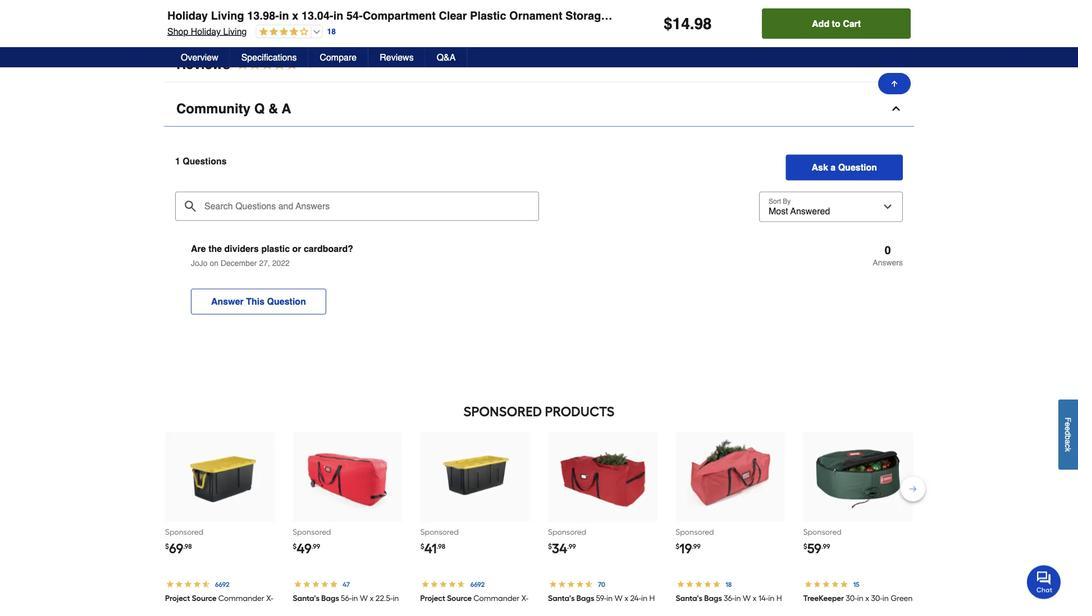 Task type: locate. For each thing, give the bounding box(es) containing it.
2 horizontal spatial w
[[743, 594, 751, 603]]

w inside 36-in w x 14-in h red collapsible christma
[[743, 594, 751, 603]]

a right ask
[[831, 162, 836, 173]]

in right 59-
[[642, 594, 648, 603]]

.99 inside $ 59 .99
[[822, 543, 831, 551]]

2 commander from the left
[[474, 594, 520, 603]]

1 horizontal spatial compare
[[320, 52, 357, 62]]

0 horizontal spatial commander
[[218, 594, 265, 603]]

x inside 30-in x 30-in green polyester collapsible wreat
[[866, 594, 870, 603]]

1 collapsible from the left
[[316, 605, 355, 607]]

4 .99 from the left
[[822, 543, 831, 551]]

overview
[[181, 52, 218, 62]]

red
[[300, 605, 314, 607], [548, 605, 562, 607], [676, 605, 690, 607]]

w
[[360, 594, 368, 603], [615, 594, 623, 603], [743, 594, 751, 603]]

large for 41
[[421, 605, 439, 607]]

commander inside 'commander x- large 75-gallons (300-quart'
[[218, 594, 265, 603]]

holiday
[[167, 9, 208, 22], [191, 26, 221, 37]]

santa's bags left 59-
[[548, 594, 595, 603]]

.99 for 34
[[568, 543, 576, 551]]

x- inside 'commander x- large 75-gallons (300-quart'
[[266, 594, 273, 603]]

1 horizontal spatial project
[[421, 594, 446, 603]]

2 santa's from the left
[[548, 594, 575, 603]]

.98 inside $ 41 .98
[[437, 543, 446, 551]]

collapsible for 49
[[316, 605, 355, 607]]

1 gallons from the left
[[196, 605, 223, 607]]

2 .99 from the left
[[568, 543, 576, 551]]

1 horizontal spatial source
[[447, 594, 472, 603]]

$ inside $ 41 .98
[[421, 543, 425, 551]]

this
[[246, 297, 265, 307]]

santa's bags left 56-
[[293, 594, 339, 603]]

a
[[831, 162, 836, 173], [1064, 440, 1073, 444]]

q&a
[[437, 52, 456, 62]]

2 horizontal spatial santa's
[[676, 594, 703, 603]]

27,
[[259, 259, 270, 268]]

0 horizontal spatial question
[[267, 297, 306, 307]]

santa's left 36-
[[676, 594, 703, 603]]

h inside 56-in w x 22.5-in h red collapsible rollin
[[293, 605, 298, 607]]

x left green
[[866, 594, 870, 603]]

24-
[[631, 594, 642, 603]]

1 .99 from the left
[[312, 543, 320, 551]]

2 horizontal spatial red
[[676, 605, 690, 607]]

sponsored inside southdeep products heading
[[464, 404, 542, 420]]

1 horizontal spatial santa's bags
[[548, 594, 595, 603]]

w for 19
[[743, 594, 751, 603]]

1 x- from the left
[[266, 594, 273, 603]]

e up d
[[1064, 423, 1073, 427]]

h for 19
[[777, 594, 782, 603]]

22.5-
[[376, 594, 393, 603]]

0 horizontal spatial santa's bags
[[293, 594, 339, 603]]

source up 75-
[[192, 594, 217, 603]]

bags for 19
[[705, 594, 722, 603]]

santa's left 56-
[[293, 594, 320, 603]]

0 vertical spatial compare
[[176, 12, 235, 28]]

collapsible inside 59-in w x 24-in h red collapsible christma
[[564, 605, 603, 607]]

project source commander x-large 50-gallons (200-quart) black and yellow heavy duty tote with standard snap lid image
[[432, 433, 519, 521]]

0 horizontal spatial santa's
[[293, 594, 320, 603]]

collapsible down treekeeper
[[838, 605, 877, 607]]

3.7 stars image
[[256, 27, 309, 37], [230, 57, 313, 72]]

gallons inside commander x- large 50-gallons (200-quart
[[452, 605, 479, 607]]

.99 for 49
[[312, 543, 320, 551]]

1 project source from the left
[[165, 594, 217, 603]]

Search Questions and Answers text field
[[175, 192, 539, 221]]

2 .98 from the left
[[437, 543, 446, 551]]

1 horizontal spatial santa's
[[548, 594, 575, 603]]

1 questions ask a question
[[175, 156, 878, 173]]

to
[[832, 18, 841, 29]]

project up 75-
[[165, 594, 190, 603]]

shop holiday living
[[167, 26, 247, 37]]

3 santa's from the left
[[676, 594, 703, 603]]

0 horizontal spatial h
[[293, 605, 298, 607]]

project source up 75-
[[165, 594, 217, 603]]

in right treekeeper
[[858, 594, 864, 603]]

$ for 49
[[293, 543, 297, 551]]

0 vertical spatial 18
[[327, 27, 336, 36]]

w for 34
[[615, 594, 623, 603]]

holiday living 13.98-in x 13.04-in 54-compartment clear plastic ornament storage box
[[167, 9, 632, 22]]

2 red from the left
[[548, 605, 562, 607]]

source
[[192, 594, 217, 603], [447, 594, 472, 603]]

plastic
[[261, 244, 290, 254]]

project source commander x-large 75-gallons (300-quart) black and yellow heavy duty rolling tote with standard snap lid image
[[176, 433, 264, 521]]

1 red from the left
[[300, 605, 314, 607]]

30- right treekeeper
[[847, 594, 858, 603]]

gallons left (300-
[[196, 605, 223, 607]]

sponsored
[[464, 404, 542, 420], [165, 528, 204, 537], [293, 528, 331, 537], [421, 528, 459, 537], [548, 528, 587, 537], [676, 528, 714, 537], [804, 528, 842, 537]]

0 answers element
[[873, 244, 904, 267]]

gallons left (200-
[[452, 605, 479, 607]]

1 horizontal spatial question
[[839, 162, 878, 173]]

.98 inside $ 69 .98
[[183, 543, 192, 551]]

sponsored for 49
[[293, 528, 331, 537]]

1 vertical spatial 3.7 stars image
[[230, 57, 313, 72]]

reviews
[[380, 52, 414, 62], [176, 56, 230, 72]]

bags for 34
[[577, 594, 595, 603]]

x- for 41
[[522, 594, 529, 603]]

sponsored for 34
[[548, 528, 587, 537]]

red for 19
[[676, 605, 690, 607]]

red for 34
[[548, 605, 562, 607]]

1 horizontal spatial reviews
[[380, 52, 414, 62]]

.98 for 41
[[437, 543, 446, 551]]

collapsible inside 30-in x 30-in green polyester collapsible wreat
[[838, 605, 877, 607]]

.98 for 69
[[183, 543, 192, 551]]

compare for compare 'button' to the bottom
[[320, 52, 357, 62]]

30-
[[847, 594, 858, 603], [872, 594, 883, 603]]

large for 69
[[165, 605, 183, 607]]

2 gallons from the left
[[452, 605, 479, 607]]

add
[[813, 18, 830, 29]]

in left 22.5-
[[352, 594, 358, 603]]

0 horizontal spatial 18
[[303, 59, 313, 69]]

0
[[885, 244, 892, 257]]

.99 inside $ 19 .99
[[692, 543, 701, 551]]

living
[[211, 9, 244, 22], [223, 26, 247, 37]]

3 santa's bags from the left
[[676, 594, 722, 603]]

commander up (200-
[[474, 594, 520, 603]]

0 horizontal spatial x-
[[266, 594, 273, 603]]

x left 14-
[[753, 594, 757, 603]]

$ 59 .99
[[804, 541, 831, 557]]

living up specifications
[[223, 26, 247, 37]]

1 vertical spatial question
[[267, 297, 306, 307]]

f e e d b a c k
[[1064, 418, 1073, 452]]

a up "k"
[[1064, 440, 1073, 444]]

$ for 59
[[804, 543, 808, 551]]

1 santa's from the left
[[293, 594, 320, 603]]

3 .99 from the left
[[692, 543, 701, 551]]

on
[[210, 259, 219, 268]]

4 collapsible from the left
[[838, 605, 877, 607]]

1 large from the left
[[165, 605, 183, 607]]

commander x- large 75-gallons (300-quart
[[165, 594, 273, 607]]

compare up overview
[[176, 12, 235, 28]]

2022
[[272, 259, 290, 268]]

x inside 36-in w x 14-in h red collapsible christma
[[753, 594, 757, 603]]

large
[[165, 605, 183, 607], [421, 605, 439, 607]]

collapsible down 56-
[[316, 605, 355, 607]]

x-
[[266, 594, 273, 603], [522, 594, 529, 603]]

clear
[[439, 9, 467, 22]]

project source up 50-
[[421, 594, 472, 603]]

.99
[[312, 543, 320, 551], [568, 543, 576, 551], [692, 543, 701, 551], [822, 543, 831, 551]]

2 e from the top
[[1064, 427, 1073, 431]]

gallons inside 'commander x- large 75-gallons (300-quart'
[[196, 605, 223, 607]]

1 horizontal spatial x-
[[522, 594, 529, 603]]

project source for 41
[[421, 594, 472, 603]]

holiday up overview
[[191, 26, 221, 37]]

54-
[[347, 9, 363, 22]]

x inside 56-in w x 22.5-in h red collapsible rollin
[[370, 594, 374, 603]]

$ for 14
[[664, 15, 673, 33]]

f e e d b a c k button
[[1059, 400, 1079, 470]]

2 large from the left
[[421, 605, 439, 607]]

w left 24-
[[615, 594, 623, 603]]

red inside 59-in w x 24-in h red collapsible christma
[[548, 605, 562, 607]]

1 vertical spatial a
[[1064, 440, 1073, 444]]

project source
[[165, 594, 217, 603], [421, 594, 472, 603]]

w left 14-
[[743, 594, 751, 603]]

project
[[165, 594, 190, 603], [421, 594, 446, 603]]

x left 24-
[[625, 594, 629, 603]]

$ inside $ 34 .99
[[548, 543, 552, 551]]

bags left 56-
[[321, 594, 339, 603]]

santa's bags for 19
[[676, 594, 722, 603]]

question right ask
[[839, 162, 878, 173]]

santa's left 59-
[[548, 594, 575, 603]]

0 horizontal spatial .98
[[183, 543, 192, 551]]

or
[[292, 244, 301, 254]]

1 horizontal spatial bags
[[577, 594, 595, 603]]

3 bags from the left
[[705, 594, 722, 603]]

in right 56-
[[393, 594, 399, 603]]

question inside button
[[267, 297, 306, 307]]

collapsible inside 56-in w x 22.5-in h red collapsible rollin
[[316, 605, 355, 607]]

1 horizontal spatial project source
[[421, 594, 472, 603]]

are the dividers plastic or cardboard? jojo on december 27, 2022
[[191, 244, 353, 268]]

59-in w x 24-in h red collapsible christma
[[548, 594, 655, 607]]

2 horizontal spatial santa's bags
[[676, 594, 722, 603]]

1 horizontal spatial 18
[[327, 27, 336, 36]]

h for 34
[[650, 594, 655, 603]]

$ inside $ 59 .99
[[804, 543, 808, 551]]

3.7 stars image up &
[[230, 57, 313, 72]]

reviews down 'compartment'
[[380, 52, 414, 62]]

$ for 69
[[165, 543, 169, 551]]

0 horizontal spatial bags
[[321, 594, 339, 603]]

2 project from the left
[[421, 594, 446, 603]]

december
[[221, 259, 257, 268]]

santa's bags 59-in w x 24-in h red collapsible christmas tree storage bag (for tree heights 6-ft-9-ft) image
[[559, 433, 647, 521]]

1 project from the left
[[165, 594, 190, 603]]

1 horizontal spatial commander
[[474, 594, 520, 603]]

h inside 59-in w x 24-in h red collapsible christma
[[650, 594, 655, 603]]

2 bags from the left
[[577, 594, 595, 603]]

w right 56-
[[360, 594, 368, 603]]

collapsible down 36-
[[692, 605, 731, 607]]

1 santa's bags from the left
[[293, 594, 339, 603]]

3 w from the left
[[743, 594, 751, 603]]

1 horizontal spatial w
[[615, 594, 623, 603]]

holiday up shop
[[167, 9, 208, 22]]

living up "shop holiday living"
[[211, 9, 244, 22]]

commander inside commander x- large 50-gallons (200-quart
[[474, 594, 520, 603]]

source for 41
[[447, 594, 472, 603]]

0 horizontal spatial a
[[831, 162, 836, 173]]

collapsible for 19
[[692, 605, 731, 607]]

project source for 69
[[165, 594, 217, 603]]

collapsible
[[316, 605, 355, 607], [564, 605, 603, 607], [692, 605, 731, 607], [838, 605, 877, 607]]

3 collapsible from the left
[[692, 605, 731, 607]]

commander up (300-
[[218, 594, 265, 603]]

answer this question
[[211, 297, 306, 307]]

2 collapsible from the left
[[564, 605, 603, 607]]

commander
[[218, 594, 265, 603], [474, 594, 520, 603]]

0 vertical spatial question
[[839, 162, 878, 173]]

1 horizontal spatial h
[[650, 594, 655, 603]]

large left 50-
[[421, 605, 439, 607]]

w inside 56-in w x 22.5-in h red collapsible rollin
[[360, 594, 368, 603]]

59-
[[596, 594, 607, 603]]

commander for 41
[[474, 594, 520, 603]]

k
[[1064, 448, 1073, 452]]

1 horizontal spatial red
[[548, 605, 562, 607]]

1 commander from the left
[[218, 594, 265, 603]]

are
[[191, 244, 206, 254]]

2 project source from the left
[[421, 594, 472, 603]]

1 bags from the left
[[321, 594, 339, 603]]

.99 inside $ 34 .99
[[568, 543, 576, 551]]

1 horizontal spatial a
[[1064, 440, 1073, 444]]

2 x- from the left
[[522, 594, 529, 603]]

2 source from the left
[[447, 594, 472, 603]]

a inside '1 questions ask a question'
[[831, 162, 836, 173]]

source up 50-
[[447, 594, 472, 603]]

gallons for 69
[[196, 605, 223, 607]]

0 answers
[[873, 244, 904, 267]]

(200-
[[481, 605, 500, 607]]

bags left 36-
[[705, 594, 722, 603]]

18 right specifications
[[303, 59, 313, 69]]

large inside 'commander x- large 75-gallons (300-quart'
[[165, 605, 183, 607]]

compare down 54-
[[320, 52, 357, 62]]

b
[[1064, 436, 1073, 440]]

bags
[[321, 594, 339, 603], [577, 594, 595, 603], [705, 594, 722, 603]]

1
[[175, 156, 180, 167]]

santa's bags left 36-
[[676, 594, 722, 603]]

0 horizontal spatial compare
[[176, 12, 235, 28]]

.99 inside $ 49 .99
[[312, 543, 320, 551]]

collapsible down 59-
[[564, 605, 603, 607]]

.98
[[183, 543, 192, 551], [437, 543, 446, 551]]

0 horizontal spatial 30-
[[847, 594, 858, 603]]

0 horizontal spatial project
[[165, 594, 190, 603]]

$ for 19
[[676, 543, 680, 551]]

e up "b"
[[1064, 427, 1073, 431]]

1 source from the left
[[192, 594, 217, 603]]

x- inside commander x- large 50-gallons (200-quart
[[522, 594, 529, 603]]

1 vertical spatial compare
[[320, 52, 357, 62]]

1 e from the top
[[1064, 423, 1073, 427]]

3 red from the left
[[676, 605, 690, 607]]

collapsible inside 36-in w x 14-in h red collapsible christma
[[692, 605, 731, 607]]

c
[[1064, 444, 1073, 448]]

compare button
[[164, 3, 915, 38], [309, 47, 369, 67]]

project up 50-
[[421, 594, 446, 603]]

2 horizontal spatial bags
[[705, 594, 722, 603]]

x- for 69
[[266, 594, 273, 603]]

2 30- from the left
[[872, 594, 883, 603]]

$ inside $ 19 .99
[[676, 543, 680, 551]]

specifications button
[[230, 47, 309, 67]]

bags left 59-
[[577, 594, 595, 603]]

3.7 stars image down 13.98-
[[256, 27, 309, 37]]

1 horizontal spatial 30-
[[872, 594, 883, 603]]

large inside commander x- large 50-gallons (200-quart
[[421, 605, 439, 607]]

red inside 36-in w x 14-in h red collapsible christma
[[676, 605, 690, 607]]

1 .98 from the left
[[183, 543, 192, 551]]

1 horizontal spatial large
[[421, 605, 439, 607]]

x inside 59-in w x 24-in h red collapsible christma
[[625, 594, 629, 603]]

2 w from the left
[[615, 594, 623, 603]]

h inside 36-in w x 14-in h red collapsible christma
[[777, 594, 782, 603]]

2 horizontal spatial h
[[777, 594, 782, 603]]

0 horizontal spatial reviews
[[176, 56, 230, 72]]

0 horizontal spatial w
[[360, 594, 368, 603]]

red inside 56-in w x 22.5-in h red collapsible rollin
[[300, 605, 314, 607]]

30- left green
[[872, 594, 883, 603]]

1 horizontal spatial gallons
[[452, 605, 479, 607]]

0 horizontal spatial source
[[192, 594, 217, 603]]

$ inside $ 49 .99
[[293, 543, 297, 551]]

0 horizontal spatial red
[[300, 605, 314, 607]]

0 horizontal spatial gallons
[[196, 605, 223, 607]]

x left 22.5-
[[370, 594, 374, 603]]

1 horizontal spatial .98
[[437, 543, 446, 551]]

large left 75-
[[165, 605, 183, 607]]

$ inside $ 69 .98
[[165, 543, 169, 551]]

1 w from the left
[[360, 594, 368, 603]]

reviews down "shop holiday living"
[[176, 56, 230, 72]]

project for 41
[[421, 594, 446, 603]]

2 santa's bags from the left
[[548, 594, 595, 603]]

0 vertical spatial a
[[831, 162, 836, 173]]

1 vertical spatial living
[[223, 26, 247, 37]]

e
[[1064, 423, 1073, 427], [1064, 427, 1073, 431]]

w inside 59-in w x 24-in h red collapsible christma
[[615, 594, 623, 603]]

question right this
[[267, 297, 306, 307]]

0 horizontal spatial project source
[[165, 594, 217, 603]]

question
[[839, 162, 878, 173], [267, 297, 306, 307]]

18 down the 13.04-
[[327, 27, 336, 36]]

0 horizontal spatial large
[[165, 605, 183, 607]]

santa's bags 56-in w x 22.5-in h red collapsible rolling christmas tree storage bag (for tree heights 6-ft-9-ft) image
[[304, 433, 392, 521]]



Task type: vqa. For each thing, say whether or not it's contained in the screenshot.
SPONSORED
yes



Task type: describe. For each thing, give the bounding box(es) containing it.
add to cart
[[813, 18, 861, 29]]

34
[[552, 541, 568, 557]]

add to cart button
[[763, 8, 911, 39]]

x left the 13.04-
[[292, 9, 299, 22]]

0 vertical spatial holiday
[[167, 9, 208, 22]]

in right 36-
[[769, 594, 775, 603]]

50-
[[441, 605, 452, 607]]

$ for 41
[[421, 543, 425, 551]]

sponsored for 41
[[421, 528, 459, 537]]

jojo's question on december 27, 2022 element
[[175, 244, 904, 329]]

ask
[[812, 162, 829, 173]]

.99 for 59
[[822, 543, 831, 551]]

chat invite button image
[[1028, 566, 1062, 600]]

community q & a button
[[164, 91, 915, 127]]

treekeeper 30-in x 30-in green polyester collapsible wreath storage container (accommodates wreath diameters up to 30-in) image
[[815, 433, 903, 521]]

.
[[690, 15, 695, 33]]

plastic
[[470, 9, 507, 22]]

sponsored for 19
[[676, 528, 714, 537]]

30-in x 30-in green polyester collapsible wreat
[[804, 594, 913, 607]]

gallons for 41
[[452, 605, 479, 607]]

chevron up image
[[891, 103, 902, 114]]

$ for 34
[[548, 543, 552, 551]]

answer this question button
[[191, 289, 326, 315]]

question inside '1 questions ask a question'
[[839, 162, 878, 173]]

$ 14 . 98
[[664, 15, 712, 33]]

compartment
[[363, 9, 436, 22]]

treekeeper
[[804, 594, 845, 603]]

q&a button
[[426, 47, 468, 67]]

14
[[673, 15, 690, 33]]

the
[[209, 244, 222, 254]]

sponsored for 59
[[804, 528, 842, 537]]

13.98-
[[247, 9, 279, 22]]

santa's for 19
[[676, 594, 703, 603]]

specifications
[[241, 52, 297, 62]]

w for 49
[[360, 594, 368, 603]]

$ 34 .99
[[548, 541, 576, 557]]

polyester
[[804, 605, 836, 607]]

red for 49
[[300, 605, 314, 607]]

q
[[254, 101, 265, 116]]

in left the 13.04-
[[279, 9, 289, 22]]

1 vertical spatial compare button
[[309, 47, 369, 67]]

0 vertical spatial compare button
[[164, 3, 915, 38]]

santa's bags for 34
[[548, 594, 595, 603]]

santa's bags 36-in w x 14-in h red collapsible christmas tree storage bag (for tree heights 3-ft-5-ft) image
[[687, 433, 775, 521]]

69
[[169, 541, 183, 557]]

bags for 49
[[321, 594, 339, 603]]

d
[[1064, 431, 1073, 436]]

$ 41 .98
[[421, 541, 446, 557]]

collapsible for 34
[[564, 605, 603, 607]]

ask a question button
[[786, 155, 904, 181]]

$ 19 .99
[[676, 541, 701, 557]]

56-in w x 22.5-in h red collapsible rollin
[[293, 594, 399, 607]]

59
[[808, 541, 822, 557]]

cart
[[843, 18, 861, 29]]

14-
[[759, 594, 769, 603]]

santa's for 34
[[548, 594, 575, 603]]

commander for 69
[[218, 594, 265, 603]]

41
[[425, 541, 437, 557]]

1 30- from the left
[[847, 594, 858, 603]]

project for 69
[[165, 594, 190, 603]]

storage
[[566, 9, 608, 22]]

(300-
[[225, 605, 243, 607]]

a
[[282, 101, 291, 116]]

green
[[891, 594, 913, 603]]

community q & a
[[176, 101, 291, 116]]

36-
[[724, 594, 735, 603]]

$ 69 .98
[[165, 541, 192, 557]]

santa's for 49
[[293, 594, 320, 603]]

$ 49 .99
[[293, 541, 320, 557]]

commander x- large 50-gallons (200-quart
[[421, 594, 529, 607]]

.99 for 19
[[692, 543, 701, 551]]

southdeep products heading
[[164, 401, 915, 423]]

1 vertical spatial holiday
[[191, 26, 221, 37]]

overview button
[[170, 47, 230, 67]]

cardboard?
[[304, 244, 353, 254]]

in left 14-
[[735, 594, 741, 603]]

0 vertical spatial 3.7 stars image
[[256, 27, 309, 37]]

compare for top compare 'button'
[[176, 12, 235, 28]]

chevron down image
[[891, 59, 902, 70]]

1 vertical spatial 18
[[303, 59, 313, 69]]

arrow up image
[[891, 79, 900, 88]]

in left 24-
[[607, 594, 613, 603]]

santa's bags for 49
[[293, 594, 339, 603]]

box
[[611, 9, 632, 22]]

sponsored products
[[464, 404, 615, 420]]

36-in w x 14-in h red collapsible christma
[[676, 594, 782, 607]]

sponsored for 69
[[165, 528, 204, 537]]

75-
[[185, 605, 196, 607]]

3.7 stars image containing 18
[[230, 57, 313, 72]]

&
[[269, 101, 278, 116]]

reviews inside button
[[380, 52, 414, 62]]

questions
[[183, 156, 227, 167]]

products
[[545, 404, 615, 420]]

x for 19
[[753, 594, 757, 603]]

jojo
[[191, 259, 208, 268]]

98
[[695, 15, 712, 33]]

19
[[680, 541, 692, 557]]

f
[[1064, 418, 1073, 423]]

community
[[176, 101, 251, 116]]

13.04-
[[302, 9, 334, 22]]

in left green
[[883, 594, 890, 603]]

ornament
[[510, 9, 563, 22]]

answers
[[873, 258, 904, 267]]

source for 69
[[192, 594, 217, 603]]

answer
[[211, 297, 244, 307]]

reviews button
[[369, 47, 426, 67]]

shop
[[167, 26, 188, 37]]

56-
[[341, 594, 352, 603]]

in left 54-
[[334, 9, 344, 22]]

x for 34
[[625, 594, 629, 603]]

dividers
[[225, 244, 259, 254]]

h for 49
[[293, 605, 298, 607]]

x for 49
[[370, 594, 374, 603]]

0 vertical spatial living
[[211, 9, 244, 22]]

49
[[297, 541, 312, 557]]

a inside button
[[1064, 440, 1073, 444]]



